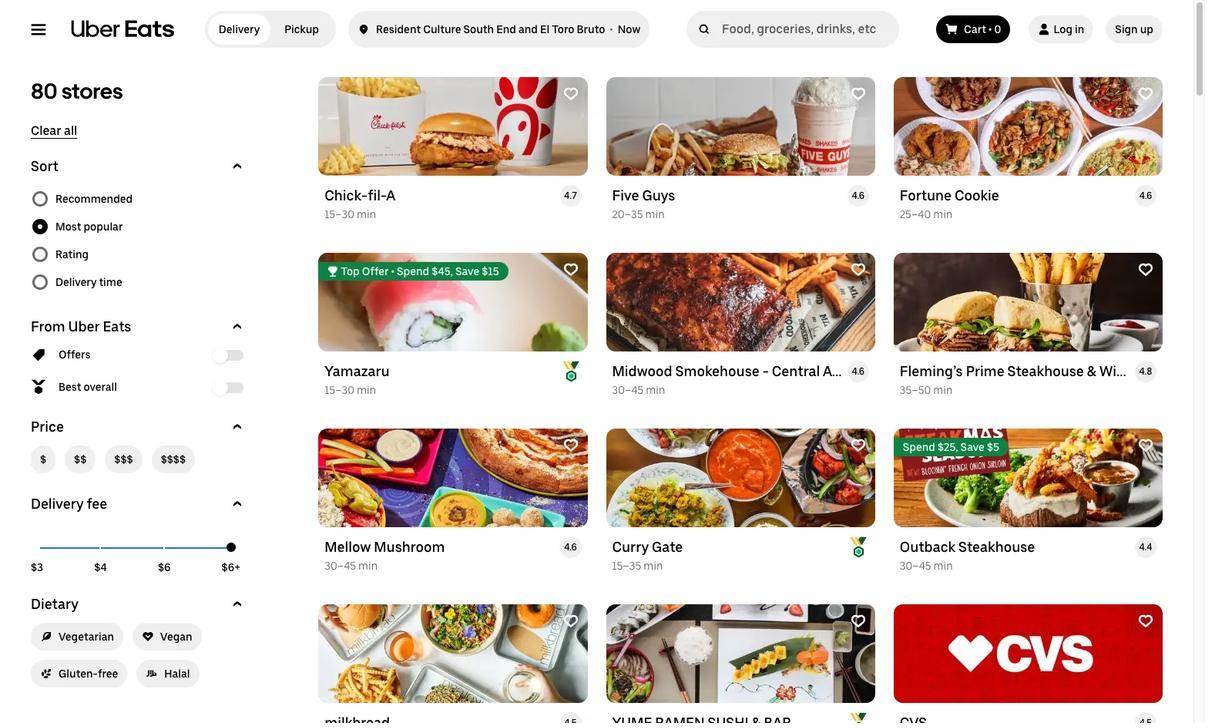 Task type: vqa. For each thing, say whether or not it's contained in the screenshot.
Go Back icon
no



Task type: locate. For each thing, give the bounding box(es) containing it.
2 horizontal spatial add to favorites image
[[1138, 262, 1154, 277]]

offers
[[59, 348, 91, 361]]

0
[[995, 23, 1002, 35]]

el
[[540, 23, 550, 35]]

halal
[[164, 668, 190, 680]]

$$$$
[[161, 453, 186, 466]]

price button
[[31, 418, 247, 436]]

vegetarian
[[59, 631, 114, 643]]

2 vertical spatial delivery
[[31, 496, 84, 512]]

0 horizontal spatial •
[[610, 23, 613, 35]]

from uber eats
[[31, 318, 131, 335]]

$$$ button
[[105, 446, 142, 473]]

0 vertical spatial delivery
[[219, 23, 260, 35]]

$4
[[94, 561, 107, 573]]

delivery
[[219, 23, 260, 35], [55, 276, 97, 288], [31, 496, 84, 512]]

$$
[[74, 453, 87, 466]]

1 horizontal spatial •
[[989, 23, 992, 35]]

delivery left fee
[[31, 496, 84, 512]]

deliver to image
[[358, 20, 370, 39]]

$3
[[31, 561, 43, 573]]

$$$$ button
[[152, 446, 195, 473]]

1 horizontal spatial add to favorites image
[[851, 262, 866, 277]]

delivery fee button
[[31, 495, 247, 513]]

clear all button
[[31, 123, 77, 139]]

80 stores
[[31, 78, 123, 104]]

delivery for delivery time
[[55, 276, 97, 288]]

delivery inside radio
[[219, 23, 260, 35]]

• left 0
[[989, 23, 992, 35]]

from uber eats button
[[31, 318, 247, 336]]

free
[[98, 668, 118, 680]]

all
[[64, 123, 77, 138]]

best
[[59, 381, 81, 393]]

1 • from the left
[[610, 23, 613, 35]]

delivery fee
[[31, 496, 107, 512]]

from
[[31, 318, 65, 335]]

overall
[[84, 381, 117, 393]]

eats
[[103, 318, 131, 335]]

delivery inside button
[[31, 496, 84, 512]]

option group
[[31, 185, 247, 296]]

add to favorites image
[[563, 86, 578, 102], [851, 86, 866, 102], [1138, 86, 1154, 102], [563, 262, 578, 277], [563, 438, 578, 453], [851, 438, 866, 453], [1138, 438, 1154, 453], [851, 614, 866, 629], [1138, 614, 1154, 629]]

price
[[31, 419, 64, 435]]

$$$
[[114, 453, 133, 466]]

south
[[464, 23, 494, 35]]

clear
[[31, 123, 61, 138]]

gluten-free
[[59, 668, 118, 680]]

add to favorites image
[[851, 262, 866, 277], [1138, 262, 1154, 277], [563, 614, 578, 629]]

vegan button
[[133, 623, 202, 651]]

halal button
[[137, 660, 199, 688]]

delivery down rating
[[55, 276, 97, 288]]

80
[[31, 78, 57, 104]]

gluten-free button
[[31, 660, 127, 688]]

1 vertical spatial delivery
[[55, 276, 97, 288]]

• left now
[[610, 23, 613, 35]]

in
[[1075, 23, 1085, 35]]

delivery for delivery fee
[[31, 496, 84, 512]]

toro
[[552, 23, 575, 35]]

stores
[[62, 78, 123, 104]]

delivery left 'pickup'
[[219, 23, 260, 35]]

log in
[[1054, 23, 1085, 35]]

•
[[610, 23, 613, 35], [989, 23, 992, 35]]

vegan
[[160, 631, 192, 643]]

resident
[[376, 23, 421, 35]]

recommended
[[55, 193, 133, 205]]

now
[[618, 23, 641, 35]]



Task type: describe. For each thing, give the bounding box(es) containing it.
2 • from the left
[[989, 23, 992, 35]]

log
[[1054, 23, 1073, 35]]

Delivery radio
[[208, 14, 271, 45]]

dietary
[[31, 596, 79, 612]]

best overall
[[59, 381, 117, 393]]

delivery for delivery
[[219, 23, 260, 35]]

uber eats home image
[[71, 20, 174, 39]]

vegetarian button
[[31, 623, 123, 651]]

and
[[519, 23, 538, 35]]

end
[[497, 23, 516, 35]]

$6+
[[222, 561, 240, 573]]

sort
[[31, 158, 59, 174]]

uber
[[68, 318, 100, 335]]

cart • 0
[[964, 23, 1002, 35]]

main navigation menu image
[[31, 22, 46, 37]]

fee
[[87, 496, 107, 512]]

Pickup radio
[[271, 14, 333, 45]]

pickup
[[285, 23, 319, 35]]

gluten-
[[59, 668, 98, 680]]

time
[[99, 276, 122, 288]]

cart
[[964, 23, 987, 35]]

rating
[[55, 248, 89, 261]]

option group containing recommended
[[31, 185, 247, 296]]

delivery time
[[55, 276, 122, 288]]

most popular
[[55, 220, 123, 233]]

$
[[40, 453, 46, 466]]

sign
[[1116, 23, 1138, 35]]

bruto
[[577, 23, 605, 35]]

$$ button
[[65, 446, 96, 473]]

most
[[55, 220, 81, 233]]

Food, groceries, drinks, etc text field
[[722, 22, 893, 37]]

sort button
[[31, 157, 247, 176]]

0 horizontal spatial add to favorites image
[[563, 614, 578, 629]]

resident culture south end and el toro bruto • now
[[376, 23, 641, 35]]

sign up
[[1116, 23, 1154, 35]]

up
[[1141, 23, 1154, 35]]

dietary button
[[31, 595, 247, 614]]

popular
[[84, 220, 123, 233]]

clear all
[[31, 123, 77, 138]]

sign up link
[[1106, 15, 1163, 43]]

$ button
[[31, 446, 56, 473]]

culture
[[423, 23, 461, 35]]

$6
[[158, 561, 171, 573]]

log in link
[[1029, 15, 1094, 43]]



